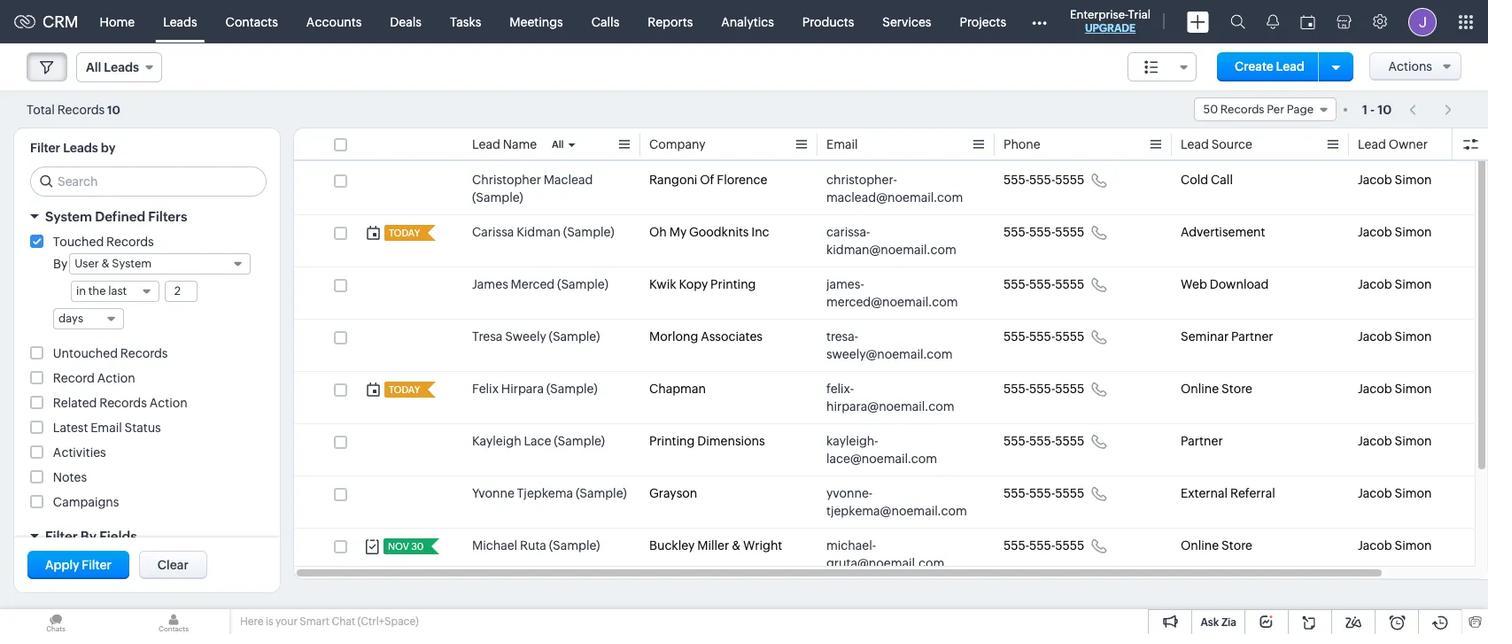 Task type: vqa. For each thing, say whether or not it's contained in the screenshot.
"mmm d, yyyy" text box for hh:mm a text field
no



Task type: locate. For each thing, give the bounding box(es) containing it.
jacob
[[1359, 173, 1393, 187], [1359, 225, 1393, 239], [1359, 277, 1393, 292], [1359, 330, 1393, 344], [1359, 382, 1393, 396], [1359, 434, 1393, 448], [1359, 487, 1393, 501], [1359, 539, 1393, 553]]

3 555-555-5555 from the top
[[1004, 277, 1085, 292]]

(sample) right hirpara
[[547, 382, 598, 396]]

today for carissa kidman (sample)
[[389, 228, 420, 238]]

3 simon from the top
[[1395, 277, 1433, 292]]

2 online store from the top
[[1181, 539, 1253, 553]]

0 vertical spatial &
[[101, 257, 110, 270]]

create lead
[[1235, 59, 1305, 74]]

(sample) for felix hirpara (sample)
[[547, 382, 598, 396]]

filter for filter leads by
[[30, 141, 60, 155]]

0 horizontal spatial &
[[101, 257, 110, 270]]

2 store from the top
[[1222, 539, 1253, 553]]

leads left by on the top left of the page
[[63, 141, 98, 155]]

today link
[[385, 225, 422, 241], [385, 382, 422, 398]]

(sample)
[[472, 191, 524, 205], [563, 225, 615, 239], [557, 277, 609, 292], [549, 330, 600, 344], [547, 382, 598, 396], [554, 434, 605, 448], [576, 487, 627, 501], [549, 539, 600, 553]]

last
[[108, 284, 127, 298]]

jacob simon for yvonne- tjepkema@noemail.com
[[1359, 487, 1433, 501]]

7 simon from the top
[[1395, 487, 1433, 501]]

(sample) right ruta
[[549, 539, 600, 553]]

apply filter button
[[27, 551, 129, 580]]

10 up by on the top left of the page
[[107, 103, 120, 117]]

(sample) right merced
[[557, 277, 609, 292]]

0 vertical spatial email
[[827, 137, 858, 152]]

10 right the '-'
[[1378, 102, 1392, 117]]

0 horizontal spatial action
[[97, 371, 135, 386]]

0 vertical spatial by
[[53, 257, 68, 271]]

2 online from the top
[[1181, 539, 1220, 553]]

christopher-
[[827, 173, 898, 187]]

yvonne tjepkema (sample)
[[472, 487, 627, 501]]

0 horizontal spatial all
[[86, 60, 101, 74]]

7 jacob simon from the top
[[1359, 487, 1433, 501]]

ask zia
[[1201, 617, 1237, 629]]

lead up cold
[[1181, 137, 1210, 152]]

5555 for tresa- sweely@noemail.com
[[1056, 330, 1085, 344]]

1 horizontal spatial action
[[149, 396, 188, 410]]

2 5555 from the top
[[1056, 225, 1085, 239]]

(sample) right lace on the bottom of the page
[[554, 434, 605, 448]]

all inside all leads field
[[86, 60, 101, 74]]

1 vertical spatial leads
[[104, 60, 139, 74]]

Other Modules field
[[1021, 8, 1059, 36]]

1 5555 from the top
[[1056, 173, 1085, 187]]

analytics link
[[707, 0, 789, 43]]

1 horizontal spatial all
[[552, 139, 564, 150]]

5555 for felix- hirpara@noemail.com
[[1056, 382, 1085, 396]]

10 for 1 - 10
[[1378, 102, 1392, 117]]

2 vertical spatial leads
[[63, 141, 98, 155]]

1 horizontal spatial email
[[827, 137, 858, 152]]

yvonne- tjepkema@noemail.com
[[827, 487, 968, 518]]

& right 'miller'
[[732, 539, 741, 553]]

555-
[[1004, 173, 1030, 187], [1030, 173, 1056, 187], [1004, 225, 1030, 239], [1030, 225, 1056, 239], [1004, 277, 1030, 292], [1030, 277, 1056, 292], [1004, 330, 1030, 344], [1030, 330, 1056, 344], [1004, 382, 1030, 396], [1030, 382, 1056, 396], [1004, 434, 1030, 448], [1030, 434, 1056, 448], [1004, 487, 1030, 501], [1030, 487, 1056, 501], [1004, 539, 1030, 553], [1030, 539, 1056, 553]]

4 simon from the top
[[1395, 330, 1433, 344]]

5 555-555-5555 from the top
[[1004, 382, 1085, 396]]

by
[[53, 257, 68, 271], [81, 529, 97, 544]]

50 Records Per Page field
[[1194, 97, 1337, 121]]

action up status
[[149, 396, 188, 410]]

by left the fields
[[81, 529, 97, 544]]

1 vertical spatial email
[[91, 421, 122, 435]]

0 vertical spatial printing
[[711, 277, 756, 292]]

555-555-5555 for tresa- sweely@noemail.com
[[1004, 330, 1085, 344]]

carissa kidman (sample)
[[472, 225, 615, 239]]

3 jacob simon from the top
[[1359, 277, 1433, 292]]

2 555-555-5555 from the top
[[1004, 225, 1085, 239]]

555-555-5555 for james- merced@noemail.com
[[1004, 277, 1085, 292]]

external referral
[[1181, 487, 1276, 501]]

online store for felix- hirpara@noemail.com
[[1181, 382, 1253, 396]]

1 vertical spatial system
[[112, 257, 152, 270]]

lead name
[[472, 137, 537, 152]]

0 vertical spatial today
[[389, 228, 420, 238]]

christopher maclead (sample) link
[[472, 171, 632, 206]]

christopher- maclead@noemail.com link
[[827, 171, 969, 206]]

touched records
[[53, 235, 154, 249]]

rangoni
[[650, 173, 698, 187]]

system inside field
[[112, 257, 152, 270]]

simon for felix- hirpara@noemail.com
[[1395, 382, 1433, 396]]

(sample) for tresa sweely (sample)
[[549, 330, 600, 344]]

james
[[472, 277, 508, 292]]

tresa- sweely@noemail.com link
[[827, 328, 969, 363]]

total records 10
[[27, 102, 120, 117]]

printing right kopy
[[711, 277, 756, 292]]

printing
[[711, 277, 756, 292], [650, 434, 695, 448]]

felix
[[472, 382, 499, 396]]

(sample) inside kayleigh lace (sample) link
[[554, 434, 605, 448]]

1 555-555-5555 from the top
[[1004, 173, 1085, 187]]

5 jacob simon from the top
[[1359, 382, 1433, 396]]

felix hirpara (sample) link
[[472, 380, 598, 398]]

5555 for james- merced@noemail.com
[[1056, 277, 1085, 292]]

today link for felix
[[385, 382, 422, 398]]

by left user
[[53, 257, 68, 271]]

5555
[[1056, 173, 1085, 187], [1056, 225, 1085, 239], [1056, 277, 1085, 292], [1056, 330, 1085, 344], [1056, 382, 1085, 396], [1056, 434, 1085, 448], [1056, 487, 1085, 501], [1056, 539, 1085, 553]]

4 5555 from the top
[[1056, 330, 1085, 344]]

8 5555 from the top
[[1056, 539, 1085, 553]]

signals image
[[1267, 14, 1280, 29]]

3 5555 from the top
[[1056, 277, 1085, 292]]

all for all leads
[[86, 60, 101, 74]]

ask
[[1201, 617, 1220, 629]]

online store down 'seminar partner'
[[1181, 382, 1253, 396]]

leads for all leads
[[104, 60, 139, 74]]

records
[[57, 102, 105, 117], [1221, 103, 1265, 116], [106, 235, 154, 249], [120, 347, 168, 361], [99, 396, 147, 410]]

0 vertical spatial all
[[86, 60, 101, 74]]

(sample) inside yvonne tjepkema (sample) link
[[576, 487, 627, 501]]

1 vertical spatial &
[[732, 539, 741, 553]]

(sample) inside tresa sweely (sample) link
[[549, 330, 600, 344]]

2 today from the top
[[389, 385, 420, 395]]

of
[[700, 173, 715, 187]]

leads inside field
[[104, 60, 139, 74]]

(sample) down christopher
[[472, 191, 524, 205]]

1 - 10
[[1363, 102, 1392, 117]]

None text field
[[166, 282, 197, 301]]

records up filter leads by at the top of the page
[[57, 102, 105, 117]]

2 jacob from the top
[[1359, 225, 1393, 239]]

1 horizontal spatial partner
[[1232, 330, 1274, 344]]

None field
[[1128, 52, 1197, 82]]

1 horizontal spatial &
[[732, 539, 741, 553]]

jacob for tresa- sweely@noemail.com
[[1359, 330, 1393, 344]]

(sample) right tjepkema
[[576, 487, 627, 501]]

jacob simon for michael- gruta@noemail.com
[[1359, 539, 1433, 553]]

felix hirpara (sample)
[[472, 382, 598, 396]]

contacts link
[[211, 0, 292, 43]]

Search text field
[[31, 167, 266, 196]]

1 vertical spatial action
[[149, 396, 188, 410]]

yvonne tjepkema (sample) link
[[472, 485, 627, 502]]

email down related records action
[[91, 421, 122, 435]]

6 jacob from the top
[[1359, 434, 1393, 448]]

email up christopher-
[[827, 137, 858, 152]]

store for michael- gruta@noemail.com
[[1222, 539, 1253, 553]]

filter leads by
[[30, 141, 116, 155]]

james-
[[827, 277, 865, 292]]

create menu image
[[1188, 11, 1210, 32]]

tasks
[[450, 15, 481, 29]]

action up related records action
[[97, 371, 135, 386]]

1 store from the top
[[1222, 382, 1253, 396]]

search element
[[1220, 0, 1257, 43]]

6 jacob simon from the top
[[1359, 434, 1433, 448]]

create
[[1235, 59, 1274, 74]]

page
[[1287, 103, 1314, 116]]

enterprise-
[[1071, 8, 1129, 21]]

5 simon from the top
[[1395, 382, 1433, 396]]

0 vertical spatial online
[[1181, 382, 1220, 396]]

1 today link from the top
[[385, 225, 422, 241]]

nov 30
[[388, 541, 424, 552]]

system
[[45, 209, 92, 224], [112, 257, 152, 270]]

1 vertical spatial printing
[[650, 434, 695, 448]]

1 vertical spatial filter
[[45, 529, 78, 544]]

records for 50
[[1221, 103, 1265, 116]]

1 online from the top
[[1181, 382, 1220, 396]]

0 horizontal spatial by
[[53, 257, 68, 271]]

jacob for felix- hirpara@noemail.com
[[1359, 382, 1393, 396]]

calls
[[592, 15, 620, 29]]

trial
[[1129, 8, 1151, 21]]

partner right seminar
[[1232, 330, 1274, 344]]

online down seminar
[[1181, 382, 1220, 396]]

filter inside button
[[82, 558, 112, 572]]

1 horizontal spatial 10
[[1378, 102, 1392, 117]]

4 jacob simon from the top
[[1359, 330, 1433, 344]]

5 5555 from the top
[[1056, 382, 1085, 396]]

8 jacob from the top
[[1359, 539, 1393, 553]]

1 horizontal spatial leads
[[104, 60, 139, 74]]

0 vertical spatial system
[[45, 209, 92, 224]]

2 simon from the top
[[1395, 225, 1433, 239]]

1 vertical spatial today link
[[385, 382, 422, 398]]

& inside user & system field
[[101, 257, 110, 270]]

5555 for michael- gruta@noemail.com
[[1056, 539, 1085, 553]]

system inside dropdown button
[[45, 209, 92, 224]]

5555 for christopher- maclead@noemail.com
[[1056, 173, 1085, 187]]

4 555-555-5555 from the top
[[1004, 330, 1085, 344]]

1 simon from the top
[[1395, 173, 1433, 187]]

all for all
[[552, 139, 564, 150]]

records up latest email status
[[99, 396, 147, 410]]

dimensions
[[698, 434, 765, 448]]

all up maclead
[[552, 139, 564, 150]]

carissa-
[[827, 225, 871, 239]]

1 today from the top
[[389, 228, 420, 238]]

clear
[[158, 558, 189, 572]]

(sample) inside james merced (sample) link
[[557, 277, 609, 292]]

records down the defined on the top of the page
[[106, 235, 154, 249]]

records up related records action
[[120, 347, 168, 361]]

profile element
[[1398, 0, 1448, 43]]

leads for filter leads by
[[63, 141, 98, 155]]

navigation
[[1401, 97, 1462, 122]]

online store down external referral
[[1181, 539, 1253, 553]]

records for related
[[99, 396, 147, 410]]

1 vertical spatial store
[[1222, 539, 1253, 553]]

8 jacob simon from the top
[[1359, 539, 1433, 553]]

hirpara
[[501, 382, 544, 396]]

crm
[[43, 12, 79, 31]]

store for felix- hirpara@noemail.com
[[1222, 382, 1253, 396]]

1 jacob simon from the top
[[1359, 173, 1433, 187]]

(sample) inside christopher maclead (sample)
[[472, 191, 524, 205]]

2 today link from the top
[[385, 382, 422, 398]]

1 horizontal spatial system
[[112, 257, 152, 270]]

tresa
[[472, 330, 503, 344]]

0 horizontal spatial partner
[[1181, 434, 1224, 448]]

smart
[[300, 616, 330, 628]]

8 simon from the top
[[1395, 539, 1433, 553]]

& right user
[[101, 257, 110, 270]]

filter by fields
[[45, 529, 137, 544]]

1 vertical spatial all
[[552, 139, 564, 150]]

1 vertical spatial online
[[1181, 539, 1220, 553]]

1 horizontal spatial by
[[81, 529, 97, 544]]

2 jacob simon from the top
[[1359, 225, 1433, 239]]

christopher maclead (sample)
[[472, 173, 593, 205]]

web
[[1181, 277, 1208, 292]]

6 simon from the top
[[1395, 434, 1433, 448]]

0 horizontal spatial email
[[91, 421, 122, 435]]

records inside field
[[1221, 103, 1265, 116]]

row group
[[294, 163, 1489, 635]]

filter inside dropdown button
[[45, 529, 78, 544]]

tresa sweely (sample) link
[[472, 328, 600, 346]]

6 5555 from the top
[[1056, 434, 1085, 448]]

0 vertical spatial online store
[[1181, 382, 1253, 396]]

1 vertical spatial online store
[[1181, 539, 1253, 553]]

printing up grayson
[[650, 434, 695, 448]]

5555 for carissa- kidman@noemail.com
[[1056, 225, 1085, 239]]

kayleigh- lace@noemail.com
[[827, 434, 938, 466]]

1 vertical spatial by
[[81, 529, 97, 544]]

1 online store from the top
[[1181, 382, 1253, 396]]

contacts
[[226, 15, 278, 29]]

system up last
[[112, 257, 152, 270]]

2 horizontal spatial leads
[[163, 15, 197, 29]]

10 inside total records 10
[[107, 103, 120, 117]]

(sample) inside carissa kidman (sample) link
[[563, 225, 615, 239]]

seminar partner
[[1181, 330, 1274, 344]]

florence
[[717, 173, 768, 187]]

jacob simon for christopher- maclead@noemail.com
[[1359, 173, 1433, 187]]

1 jacob from the top
[[1359, 173, 1393, 187]]

store down 'seminar partner'
[[1222, 382, 1253, 396]]

oh
[[650, 225, 667, 239]]

chats image
[[0, 610, 112, 635]]

(sample) for christopher maclead (sample)
[[472, 191, 524, 205]]

(sample) right kidman
[[563, 225, 615, 239]]

lead down the '-'
[[1359, 137, 1387, 152]]

7 5555 from the top
[[1056, 487, 1085, 501]]

lead for lead owner
[[1359, 137, 1387, 152]]

555-555-5555
[[1004, 173, 1085, 187], [1004, 225, 1085, 239], [1004, 277, 1085, 292], [1004, 330, 1085, 344], [1004, 382, 1085, 396], [1004, 434, 1085, 448], [1004, 487, 1085, 501], [1004, 539, 1085, 553]]

3 jacob from the top
[[1359, 277, 1393, 292]]

7 jacob from the top
[[1359, 487, 1393, 501]]

jacob simon
[[1359, 173, 1433, 187], [1359, 225, 1433, 239], [1359, 277, 1433, 292], [1359, 330, 1433, 344], [1359, 382, 1433, 396], [1359, 434, 1433, 448], [1359, 487, 1433, 501], [1359, 539, 1433, 553]]

lead for lead name
[[472, 137, 501, 152]]

2 vertical spatial filter
[[82, 558, 112, 572]]

kidman
[[517, 225, 561, 239]]

online down external
[[1181, 539, 1220, 553]]

lead
[[1277, 59, 1305, 74], [472, 137, 501, 152], [1181, 137, 1210, 152], [1359, 137, 1387, 152]]

10 for total records 10
[[107, 103, 120, 117]]

crm link
[[14, 12, 79, 31]]

by inside filter by fields dropdown button
[[81, 529, 97, 544]]

yvonne
[[472, 487, 515, 501]]

555-555-5555 for carissa- kidman@noemail.com
[[1004, 225, 1085, 239]]

partner up external
[[1181, 434, 1224, 448]]

records for total
[[57, 102, 105, 117]]

company
[[650, 137, 706, 152]]

carissa kidman (sample) link
[[472, 223, 615, 241]]

0 vertical spatial today link
[[385, 225, 422, 241]]

zia
[[1222, 617, 1237, 629]]

5555 for yvonne- tjepkema@noemail.com
[[1056, 487, 1085, 501]]

5 jacob from the top
[[1359, 382, 1393, 396]]

1 vertical spatial today
[[389, 385, 420, 395]]

leads down the home link
[[104, 60, 139, 74]]

(sample) right the sweely
[[549, 330, 600, 344]]

jacob simon for tresa- sweely@noemail.com
[[1359, 330, 1433, 344]]

filter down filter by fields
[[82, 558, 112, 572]]

record action
[[53, 371, 135, 386]]

leads right "home"
[[163, 15, 197, 29]]

(sample) inside felix hirpara (sample) link
[[547, 382, 598, 396]]

0 horizontal spatial leads
[[63, 141, 98, 155]]

0 vertical spatial store
[[1222, 382, 1253, 396]]

7 555-555-5555 from the top
[[1004, 487, 1085, 501]]

records right 50
[[1221, 103, 1265, 116]]

(sample) inside michael ruta (sample) link
[[549, 539, 600, 553]]

0 horizontal spatial system
[[45, 209, 92, 224]]

555-555-5555 for christopher- maclead@noemail.com
[[1004, 173, 1085, 187]]

5555 for kayleigh- lace@noemail.com
[[1056, 434, 1085, 448]]

8 555-555-5555 from the top
[[1004, 539, 1085, 553]]

calendar image
[[1301, 15, 1316, 29]]

User & System field
[[69, 253, 251, 275]]

jacob for michael- gruta@noemail.com
[[1359, 539, 1393, 553]]

6 555-555-5555 from the top
[[1004, 434, 1085, 448]]

0 vertical spatial filter
[[30, 141, 60, 155]]

system up touched
[[45, 209, 92, 224]]

&
[[101, 257, 110, 270], [732, 539, 741, 553]]

jacob for kayleigh- lace@noemail.com
[[1359, 434, 1393, 448]]

filter up the "apply"
[[45, 529, 78, 544]]

4 jacob from the top
[[1359, 330, 1393, 344]]

simon for carissa- kidman@noemail.com
[[1395, 225, 1433, 239]]

today link for carissa
[[385, 225, 422, 241]]

felix- hirpara@noemail.com link
[[827, 380, 969, 416]]

store down external referral
[[1222, 539, 1253, 553]]

filter down 'total'
[[30, 141, 60, 155]]

related records action
[[53, 396, 188, 410]]

lead left name
[[472, 137, 501, 152]]

calls link
[[578, 0, 634, 43]]

all up total records 10
[[86, 60, 101, 74]]

goodknits
[[689, 225, 749, 239]]

touched
[[53, 235, 104, 249]]

lead right "create"
[[1277, 59, 1305, 74]]

michael ruta (sample)
[[472, 539, 600, 553]]

0 horizontal spatial 10
[[107, 103, 120, 117]]

system defined filters button
[[14, 201, 280, 232]]



Task type: describe. For each thing, give the bounding box(es) containing it.
notes
[[53, 471, 87, 485]]

1 horizontal spatial printing
[[711, 277, 756, 292]]

records for untouched
[[120, 347, 168, 361]]

1
[[1363, 102, 1368, 117]]

defined
[[95, 209, 145, 224]]

30
[[411, 541, 424, 552]]

filter by fields button
[[14, 521, 280, 552]]

0 vertical spatial leads
[[163, 15, 197, 29]]

contacts image
[[118, 610, 230, 635]]

nov
[[388, 541, 409, 552]]

merced@noemail.com
[[827, 295, 958, 309]]

james merced (sample) link
[[472, 276, 609, 293]]

total
[[27, 102, 55, 117]]

(sample) for kayleigh lace (sample)
[[554, 434, 605, 448]]

morlong
[[650, 330, 699, 344]]

online for michael- gruta@noemail.com
[[1181, 539, 1220, 553]]

(sample) for michael ruta (sample)
[[549, 539, 600, 553]]

size image
[[1145, 59, 1159, 75]]

in the last
[[76, 284, 127, 298]]

upgrade
[[1086, 22, 1136, 35]]

All Leads field
[[76, 52, 162, 82]]

0 vertical spatial partner
[[1232, 330, 1274, 344]]

my
[[670, 225, 687, 239]]

home link
[[86, 0, 149, 43]]

user
[[75, 257, 99, 270]]

home
[[100, 15, 135, 29]]

simon for kayleigh- lace@noemail.com
[[1395, 434, 1433, 448]]

simon for christopher- maclead@noemail.com
[[1395, 173, 1433, 187]]

untouched records
[[53, 347, 168, 361]]

sweely
[[505, 330, 547, 344]]

morlong associates
[[650, 330, 763, 344]]

leads link
[[149, 0, 211, 43]]

online for felix- hirpara@noemail.com
[[1181, 382, 1220, 396]]

external
[[1181, 487, 1228, 501]]

555-555-5555 for kayleigh- lace@noemail.com
[[1004, 434, 1085, 448]]

(sample) for yvonne tjepkema (sample)
[[576, 487, 627, 501]]

enterprise-trial upgrade
[[1071, 8, 1151, 35]]

rangoni of florence
[[650, 173, 768, 187]]

status
[[125, 421, 161, 435]]

ruta
[[520, 539, 547, 553]]

555-555-5555 for michael- gruta@noemail.com
[[1004, 539, 1085, 553]]

nov 30 link
[[384, 539, 426, 555]]

michael ruta (sample) link
[[472, 537, 600, 555]]

days
[[58, 312, 83, 325]]

call
[[1211, 173, 1234, 187]]

jacob simon for carissa- kidman@noemail.com
[[1359, 225, 1433, 239]]

kidman@noemail.com
[[827, 243, 957, 257]]

michael
[[472, 539, 518, 553]]

christopher- maclead@noemail.com
[[827, 173, 964, 205]]

555-555-5555 for felix- hirpara@noemail.com
[[1004, 382, 1085, 396]]

0 horizontal spatial printing
[[650, 434, 695, 448]]

0 vertical spatial action
[[97, 371, 135, 386]]

name
[[503, 137, 537, 152]]

555-555-5555 for yvonne- tjepkema@noemail.com
[[1004, 487, 1085, 501]]

days field
[[53, 308, 124, 330]]

tasks link
[[436, 0, 496, 43]]

jacob for carissa- kidman@noemail.com
[[1359, 225, 1393, 239]]

signals element
[[1257, 0, 1290, 43]]

jacob simon for felix- hirpara@noemail.com
[[1359, 382, 1433, 396]]

related
[[53, 396, 97, 410]]

search image
[[1231, 14, 1246, 29]]

kayleigh lace (sample) link
[[472, 432, 605, 450]]

records for touched
[[106, 235, 154, 249]]

user & system
[[75, 257, 152, 270]]

analytics
[[722, 15, 774, 29]]

jacob simon for james- merced@noemail.com
[[1359, 277, 1433, 292]]

jacob for yvonne- tjepkema@noemail.com
[[1359, 487, 1393, 501]]

simon for tresa- sweely@noemail.com
[[1395, 330, 1433, 344]]

activities
[[53, 446, 106, 460]]

referral
[[1231, 487, 1276, 501]]

printing dimensions
[[650, 434, 765, 448]]

deals link
[[376, 0, 436, 43]]

lead inside create lead button
[[1277, 59, 1305, 74]]

carissa- kidman@noemail.com
[[827, 225, 957, 257]]

profile image
[[1409, 8, 1437, 36]]

felix-
[[827, 382, 854, 396]]

your
[[276, 616, 298, 628]]

jacob for christopher- maclead@noemail.com
[[1359, 173, 1393, 187]]

create lead button
[[1218, 52, 1323, 82]]

maclead
[[544, 173, 593, 187]]

(ctrl+space)
[[358, 616, 419, 628]]

simon for yvonne- tjepkema@noemail.com
[[1395, 487, 1433, 501]]

inc
[[752, 225, 770, 239]]

grayson
[[650, 487, 698, 501]]

deals
[[390, 15, 422, 29]]

record
[[53, 371, 95, 386]]

felix- hirpara@noemail.com
[[827, 382, 955, 414]]

yvonne-
[[827, 487, 873, 501]]

miller
[[698, 539, 730, 553]]

& inside row group
[[732, 539, 741, 553]]

latest email status
[[53, 421, 161, 435]]

-
[[1371, 102, 1376, 117]]

associates
[[701, 330, 763, 344]]

per
[[1267, 103, 1285, 116]]

today for felix hirpara (sample)
[[389, 385, 420, 395]]

accounts link
[[292, 0, 376, 43]]

1 vertical spatial partner
[[1181, 434, 1224, 448]]

jacob for james- merced@noemail.com
[[1359, 277, 1393, 292]]

filter for filter by fields
[[45, 529, 78, 544]]

the
[[88, 284, 106, 298]]

fields
[[99, 529, 137, 544]]

here is your smart chat (ctrl+space)
[[240, 616, 419, 628]]

advertisement
[[1181, 225, 1266, 239]]

lead for lead source
[[1181, 137, 1210, 152]]

in the last field
[[71, 281, 160, 302]]

yvonne- tjepkema@noemail.com link
[[827, 485, 969, 520]]

cold call
[[1181, 173, 1234, 187]]

here
[[240, 616, 264, 628]]

james- merced@noemail.com
[[827, 277, 958, 309]]

online store for michael- gruta@noemail.com
[[1181, 539, 1253, 553]]

simon for michael- gruta@noemail.com
[[1395, 539, 1433, 553]]

row group containing christopher maclead (sample)
[[294, 163, 1489, 635]]

(sample) for james merced (sample)
[[557, 277, 609, 292]]

kwik
[[650, 277, 677, 292]]

maclead@noemail.com
[[827, 191, 964, 205]]

kayleigh-
[[827, 434, 879, 448]]

(sample) for carissa kidman (sample)
[[563, 225, 615, 239]]

accounts
[[306, 15, 362, 29]]

reports
[[648, 15, 693, 29]]

jacob simon for kayleigh- lace@noemail.com
[[1359, 434, 1433, 448]]

simon for james- merced@noemail.com
[[1395, 277, 1433, 292]]

untouched
[[53, 347, 118, 361]]

create menu element
[[1177, 0, 1220, 43]]

buckley miller & wright
[[650, 539, 783, 553]]

meetings link
[[496, 0, 578, 43]]



